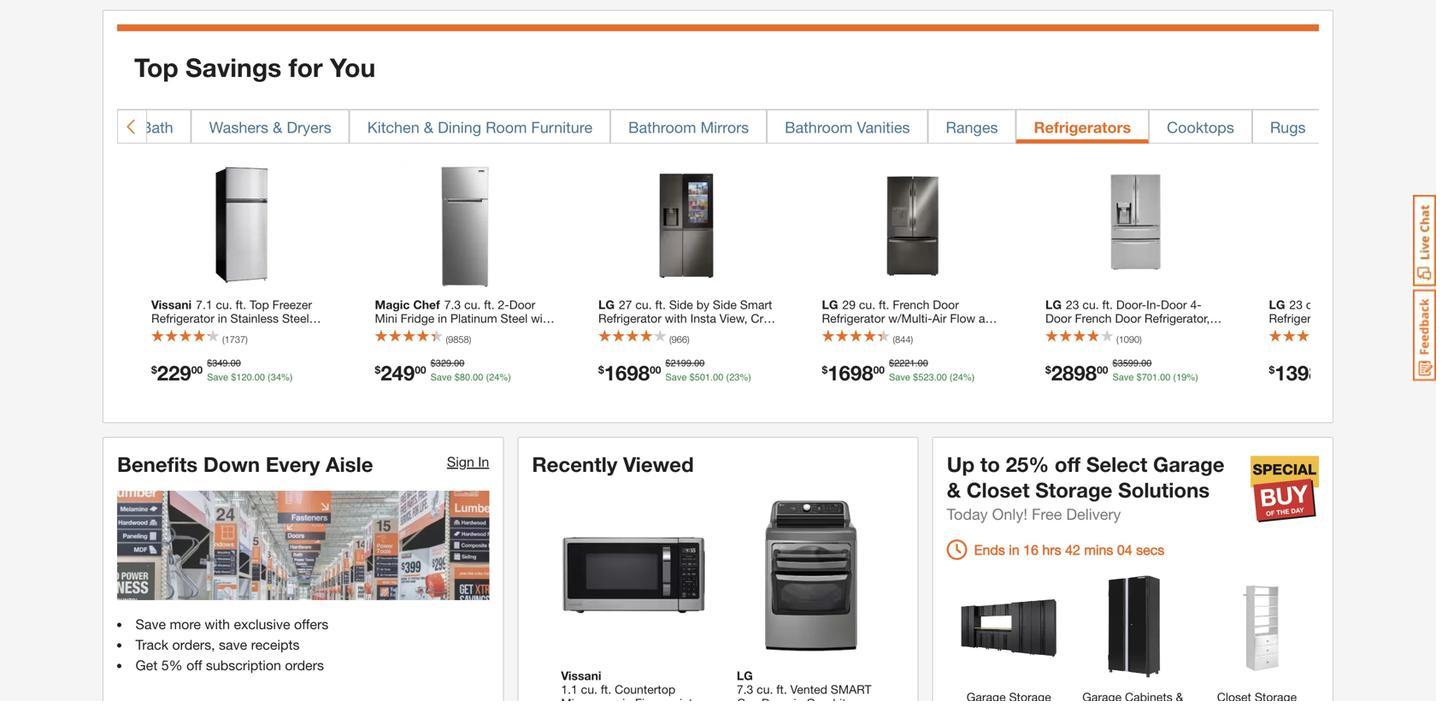 Task type: describe. For each thing, give the bounding box(es) containing it.
349
[[212, 358, 228, 369]]

( 1737 )
[[222, 334, 248, 345]]

3599
[[1118, 358, 1139, 369]]

solutions
[[1118, 478, 1210, 502]]

4 ) from the left
[[911, 334, 913, 345]]

) for refrigerator
[[687, 334, 690, 345]]

down
[[203, 452, 260, 476]]

dryers
[[287, 118, 331, 136]]

844
[[895, 334, 911, 345]]

( up 2221
[[893, 334, 895, 345]]

benefits
[[117, 452, 198, 476]]

kitchen & dining room furniture
[[367, 118, 593, 136]]

orders,
[[172, 636, 215, 653]]

701
[[1142, 372, 1158, 383]]

every
[[266, 452, 320, 476]]

7.3 cu. ft. vented smart gas dryer in graphite steel with easyload door and sensor dry technology image
[[728, 494, 890, 656]]

refrigerator inside 7.1 cu. ft. top freezer refrigerator in stainless steel look
[[151, 311, 214, 325]]

24 for 1698
[[953, 372, 963, 383]]

$ 229 00 $ 349 . 00 save $ 120 . 00 ( 34 %)
[[151, 358, 293, 385]]

smart
[[831, 682, 872, 696]]

ends in 16 hrs 42 mins 03 secs
[[974, 542, 1165, 558]]

feedback link image
[[1413, 289, 1436, 381]]

& for kitchen
[[424, 118, 433, 136]]

( up 329
[[446, 334, 448, 345]]

ft. for 229
[[236, 298, 246, 312]]

ends
[[974, 542, 1005, 558]]

counter
[[1131, 339, 1174, 353]]

rugs button
[[1252, 110, 1324, 144]]

orders
[[285, 657, 324, 673]]

%) for 7.3 cu. ft. 2-door mini fridge in platinum steel with freezer
[[500, 372, 511, 383]]

off inside up to 25% off select garage & closet storage solutions today only! free delivery
[[1055, 452, 1081, 476]]

steel inside 7.1 cu. ft. top freezer refrigerator in stainless steel look
[[282, 311, 309, 325]]

1698 for $ 1698 00 $ 2221 . 00 save $ 523 . 00 ( 24 %)
[[828, 360, 873, 385]]

stainless inside 27 cu. ft. side by side smart refrigerator with insta view, craft ice in printproof black stainless steel
[[721, 325, 769, 339]]

bathroom mirrors button
[[611, 110, 767, 144]]

( inside $ 1698 00 $ 2199 . 00 save $ 501 . 00 ( 23 %)
[[726, 372, 729, 383]]

in-
[[1147, 298, 1161, 312]]

bathroom vanities
[[785, 118, 910, 136]]

19
[[1176, 372, 1187, 383]]

00 up "701"
[[1141, 358, 1152, 369]]

lg inside lg 7.3 cu. ft. vented smart gas dryer in graphit
[[737, 669, 753, 683]]

insta
[[690, 311, 716, 325]]

refrigerators
[[1034, 118, 1131, 136]]

vissani 1.1 cu. ft. countertop microwave in fingerprin
[[561, 669, 693, 701]]

save inside save more with exclusive offers track orders, save receipts get 5% off subscription orders
[[136, 616, 166, 632]]

cu. inside vissani 1.1 cu. ft. countertop microwave in fingerprin
[[581, 682, 597, 696]]

7.1 cu. ft. top freezer refrigerator in stainless steel look
[[151, 298, 312, 339]]

00 up the '80'
[[454, 358, 465, 369]]

select
[[1086, 452, 1148, 476]]

with inside 27 cu. ft. side by side smart refrigerator with insta view, craft ice in printproof black stainless steel
[[665, 311, 687, 325]]

gas
[[737, 696, 758, 701]]

7.3 inside lg 7.3 cu. ft. vented smart gas dryer in graphit
[[737, 682, 753, 696]]

countertop
[[615, 682, 676, 696]]

get
[[136, 657, 158, 673]]

vented
[[790, 682, 827, 696]]

$ 249 00 $ 329 . 00 save $ 80 . 00 ( 24 %)
[[375, 358, 511, 385]]

door inside 7.3 cu. ft. 2-door mini fridge in platinum steel with freezer
[[509, 298, 535, 312]]

16
[[1023, 542, 1039, 558]]

benefits down every aisle
[[117, 452, 373, 476]]

bath
[[141, 118, 173, 136]]

966
[[672, 334, 687, 345]]

ice inside 27 cu. ft. side by side smart refrigerator with insta view, craft ice in printproof black stainless steel
[[598, 325, 614, 339]]

120
[[236, 372, 252, 383]]

off inside save more with exclusive offers track orders, save receipts get 5% off subscription orders
[[186, 657, 202, 673]]

7.3 inside 7.3 cu. ft. 2-door mini fridge in platinum steel with freezer
[[444, 298, 461, 312]]

42
[[1065, 542, 1081, 558]]

save for refrigerator
[[665, 372, 687, 383]]

23 cu. ft. door-in-door 4-door french door refrigerator, dual and craft ice in printproof stainless steel, counter depth image
[[1072, 161, 1200, 289]]

lg link for 1698
[[822, 298, 1003, 366]]

$ 2898 00 $ 3599 . 00 save $ 701 . 00 ( 19 %)
[[1046, 358, 1198, 385]]

smart
[[740, 298, 772, 312]]

vissani for vissani
[[151, 298, 192, 312]]

5%
[[161, 657, 183, 673]]

top inside 7.1 cu. ft. top freezer refrigerator in stainless steel look
[[250, 298, 269, 312]]

00 left 329
[[415, 364, 426, 376]]

27
[[619, 298, 632, 312]]

back arrow image
[[125, 118, 139, 135]]

( 844 )
[[893, 334, 913, 345]]

garage
[[1153, 452, 1225, 476]]

printproof inside 23 cu. ft. door-in-door 4- door french door refrigerator, dual and craft ice in printproof stainless steel, counter depth
[[1158, 325, 1212, 339]]

vanities
[[857, 118, 910, 136]]

& for washers
[[273, 118, 282, 136]]

00 right 349
[[231, 358, 241, 369]]

offers
[[294, 616, 329, 632]]

sign in
[[447, 454, 489, 470]]

( 1090 )
[[1117, 334, 1142, 345]]

more
[[170, 616, 201, 632]]

7.3 cu. ft. 2-door mini fridge in platinum steel with freezer image
[[401, 161, 530, 289]]

rugs
[[1270, 118, 1306, 136]]

lg link for 1398
[[1269, 298, 1436, 353]]

cu. for 229
[[216, 298, 232, 312]]

in inside vissani 1.1 cu. ft. countertop microwave in fingerprin
[[622, 696, 632, 701]]

) for door
[[1140, 334, 1142, 345]]

$ 1698 00 $ 2199 . 00 save $ 501 . 00 ( 23 %)
[[598, 358, 751, 385]]

mirrors
[[701, 118, 749, 136]]

lg up dual
[[1046, 298, 1062, 312]]

4-
[[1190, 298, 1202, 312]]

black
[[687, 325, 717, 339]]

ranges
[[946, 118, 998, 136]]

live chat image
[[1413, 195, 1436, 286]]

garage cabinets & workbenches product image image
[[1080, 574, 1186, 680]]

%) for 7.1 cu. ft. top freezer refrigerator in stainless steel look
[[281, 372, 293, 383]]

look
[[151, 325, 178, 339]]

00 left 349
[[191, 364, 203, 376]]

kitchen & dining room furniture button
[[349, 110, 611, 144]]

cooktops
[[1167, 118, 1234, 136]]

track
[[136, 636, 168, 653]]

steel,
[[1097, 339, 1128, 353]]

and
[[1073, 325, 1093, 339]]

ice inside 23 cu. ft. door-in-door 4- door french door refrigerator, dual and craft ice in printproof stainless steel, counter depth
[[1126, 325, 1142, 339]]

in
[[478, 454, 489, 470]]

bedding & bath button
[[47, 110, 191, 144]]

bathroom for bathroom mirrors
[[628, 118, 696, 136]]

00 left 2221
[[873, 364, 885, 376]]

door left 4-
[[1161, 298, 1187, 312]]

closet
[[967, 478, 1030, 502]]

23 inside $ 1698 00 $ 2199 . 00 save $ 501 . 00 ( 23 %)
[[729, 372, 740, 383]]

0 horizontal spatial top
[[134, 52, 178, 83]]

door up ( 1090 )
[[1115, 311, 1141, 325]]

( inside $ 229 00 $ 349 . 00 save $ 120 . 00 ( 34 %)
[[268, 372, 271, 383]]

steel inside 27 cu. ft. side by side smart refrigerator with insta view, craft ice in printproof black stainless steel
[[598, 339, 626, 353]]

34
[[271, 372, 281, 383]]

$ 1698 00 $ 2221 . 00 save $ 523 . 00 ( 24 %)
[[822, 358, 975, 385]]

depth
[[1177, 339, 1210, 353]]

( inside $ 249 00 $ 329 . 00 save $ 80 . 00 ( 24 %)
[[486, 372, 489, 383]]

( inside $ 1698 00 $ 2221 . 00 save $ 523 . 00 ( 24 %)
[[950, 372, 953, 383]]

hrs
[[1042, 542, 1062, 558]]

1.1
[[561, 682, 578, 696]]

00 up 523
[[918, 358, 928, 369]]

mins
[[1084, 542, 1113, 558]]

1 side from the left
[[669, 298, 693, 312]]

00 right "701"
[[1160, 372, 1171, 383]]

room
[[486, 118, 527, 136]]

sign in card banner image
[[117, 491, 489, 600]]

501
[[695, 372, 710, 383]]

23 inside 23 cu. ft. door-in-door 4- door french door refrigerator, dual and craft ice in printproof stainless steel, counter depth
[[1066, 298, 1079, 312]]

free delivery
[[1032, 505, 1121, 523]]

2 side from the left
[[713, 298, 737, 312]]

sign in link
[[447, 454, 489, 470]]

mini
[[375, 311, 397, 325]]

save
[[219, 636, 247, 653]]

vissani for vissani 1.1 cu. ft. countertop microwave in fingerprin
[[561, 669, 601, 683]]



Task type: locate. For each thing, give the bounding box(es) containing it.
) for stainless
[[245, 334, 248, 345]]

ice
[[598, 325, 614, 339], [1126, 325, 1142, 339]]

side left by
[[669, 298, 693, 312]]

1 vertical spatial 23
[[729, 372, 740, 383]]

save down 329
[[431, 372, 452, 383]]

save for stainless
[[207, 372, 228, 383]]

0 horizontal spatial printproof
[[630, 325, 684, 339]]

( up 349
[[222, 334, 225, 345]]

$
[[207, 358, 212, 369], [431, 358, 436, 369], [665, 358, 671, 369], [889, 358, 894, 369], [1113, 358, 1118, 369], [151, 364, 157, 376], [375, 364, 381, 376], [598, 364, 604, 376], [822, 364, 828, 376], [1046, 364, 1051, 376], [1269, 364, 1275, 376], [231, 372, 236, 383], [455, 372, 460, 383], [690, 372, 695, 383], [913, 372, 918, 383], [1137, 372, 1142, 383]]

00
[[231, 358, 241, 369], [454, 358, 465, 369], [694, 358, 705, 369], [918, 358, 928, 369], [1141, 358, 1152, 369], [191, 364, 203, 376], [415, 364, 426, 376], [650, 364, 661, 376], [873, 364, 885, 376], [1097, 364, 1108, 376], [255, 372, 265, 383], [473, 372, 483, 383], [713, 372, 724, 383], [937, 372, 947, 383], [1160, 372, 1171, 383]]

in inside 7.1 cu. ft. top freezer refrigerator in stainless steel look
[[218, 311, 227, 325]]

garage storage systems & shelving product image image
[[956, 574, 1062, 680]]

lg 7.3 cu. ft. vented smart gas dryer in graphit
[[737, 669, 875, 701]]

bathroom vanities button
[[767, 110, 928, 144]]

kitchen
[[367, 118, 420, 136]]

%) inside $ 1698 00 $ 2221 . 00 save $ 523 . 00 ( 24 %)
[[963, 372, 975, 383]]

vissani inside vissani 1.1 cu. ft. countertop microwave in fingerprin
[[561, 669, 601, 683]]

7.3 right chef
[[444, 298, 461, 312]]

%) for 23 cu. ft. door-in-door 4- door french door refrigerator, dual and craft ice in printproof stainless steel, counter depth
[[1187, 372, 1198, 383]]

23 up and
[[1066, 298, 1079, 312]]

( up 3599
[[1117, 334, 1119, 345]]

1 vertical spatial 7.3
[[737, 682, 753, 696]]

top
[[134, 52, 178, 83], [250, 298, 269, 312]]

bathroom left vanities
[[785, 118, 853, 136]]

7.3 left dryer
[[737, 682, 753, 696]]

2199
[[671, 358, 692, 369]]

cu. up and
[[1083, 298, 1099, 312]]

closet storage systems product image image
[[1204, 574, 1310, 680]]

1 24 from the left
[[489, 372, 500, 383]]

24
[[489, 372, 500, 383], [953, 372, 963, 383]]

craft inside 23 cu. ft. door-in-door 4- door french door refrigerator, dual and craft ice in printproof stainless steel, counter depth
[[1097, 325, 1123, 339]]

by
[[697, 298, 710, 312]]

save
[[207, 372, 228, 383], [431, 372, 452, 383], [665, 372, 687, 383], [889, 372, 911, 383], [1113, 372, 1134, 383], [136, 616, 166, 632]]

freezer up 34 at the left
[[272, 298, 312, 312]]

0 horizontal spatial with
[[205, 616, 230, 632]]

%) right 501
[[740, 372, 751, 383]]

viewed
[[623, 452, 694, 476]]

& inside button
[[424, 118, 433, 136]]

with inside 7.3 cu. ft. 2-door mini fridge in platinum steel with freezer
[[531, 311, 553, 325]]

save inside $ 1698 00 $ 2221 . 00 save $ 523 . 00 ( 24 %)
[[889, 372, 911, 383]]

save down 3599
[[1113, 372, 1134, 383]]

0 horizontal spatial 7.3
[[444, 298, 461, 312]]

stainless down smart
[[721, 325, 769, 339]]

refrigerators button
[[1016, 110, 1149, 144]]

0 horizontal spatial refrigerator
[[151, 311, 214, 325]]

23
[[1066, 298, 1079, 312], [729, 372, 740, 383]]

00 right the '80'
[[473, 372, 483, 383]]

%) inside $ 1698 00 $ 2199 . 00 save $ 501 . 00 ( 23 %)
[[740, 372, 751, 383]]

stainless inside 7.1 cu. ft. top freezer refrigerator in stainless steel look
[[230, 311, 279, 325]]

( right 501
[[726, 372, 729, 383]]

2 printproof from the left
[[1158, 325, 1212, 339]]

with right 2-
[[531, 311, 553, 325]]

cu. for 1698
[[636, 298, 652, 312]]

freezer down the magic
[[375, 325, 415, 339]]

1 horizontal spatial freezer
[[375, 325, 415, 339]]

00 up 501
[[694, 358, 705, 369]]

side right by
[[713, 298, 737, 312]]

refrigerator inside 27 cu. ft. side by side smart refrigerator with insta view, craft ice in printproof black stainless steel
[[598, 311, 662, 325]]

1 horizontal spatial 24
[[953, 372, 963, 383]]

0 vertical spatial off
[[1055, 452, 1081, 476]]

2221
[[894, 358, 915, 369]]

& left bath
[[127, 118, 137, 136]]

special buy logo image
[[1251, 455, 1319, 523]]

bathroom
[[628, 118, 696, 136], [785, 118, 853, 136]]

249
[[381, 360, 415, 385]]

vissani up look
[[151, 298, 192, 312]]

save down 2199
[[665, 372, 687, 383]]

25%
[[1006, 452, 1049, 476]]

2 horizontal spatial steel
[[598, 339, 626, 353]]

1 horizontal spatial vissani
[[561, 669, 601, 683]]

2 horizontal spatial with
[[665, 311, 687, 325]]

0 horizontal spatial steel
[[282, 311, 309, 325]]

1 refrigerator from the left
[[151, 311, 214, 325]]

27 cu. ft. side by side smart refrigerator with insta view, craft ice in printproof black stainless steel image
[[625, 161, 753, 289]]

( up 2199
[[669, 334, 672, 345]]

80
[[460, 372, 470, 383]]

$ 1398
[[1269, 360, 1321, 385]]

29 cu. ft. french door refrigerator w/multi-air flow and smartpull handle printproof black stainless steel, energy star image
[[848, 161, 977, 289]]

1 horizontal spatial top
[[250, 298, 269, 312]]

( right "701"
[[1173, 372, 1176, 383]]

in inside 23 cu. ft. door-in-door 4- door french door refrigerator, dual and craft ice in printproof stainless steel, counter depth
[[1146, 325, 1155, 339]]

1 vertical spatial freezer
[[375, 325, 415, 339]]

$ inside $ 1398
[[1269, 364, 1275, 376]]

1 horizontal spatial lg link
[[1269, 298, 1436, 353]]

ft. inside 27 cu. ft. side by side smart refrigerator with insta view, craft ice in printproof black stainless steel
[[655, 298, 666, 312]]

ft. inside vissani 1.1 cu. ft. countertop microwave in fingerprin
[[601, 682, 611, 696]]

& for bedding
[[127, 118, 137, 136]]

door left and
[[1046, 311, 1072, 325]]

aisle
[[326, 452, 373, 476]]

1 horizontal spatial steel
[[501, 311, 528, 325]]

1 vertical spatial off
[[186, 657, 202, 673]]

bathroom for bathroom vanities
[[785, 118, 853, 136]]

) for in
[[469, 334, 471, 345]]

with
[[531, 311, 553, 325], [665, 311, 687, 325], [205, 616, 230, 632]]

1 bathroom from the left
[[628, 118, 696, 136]]

printproof down 4-
[[1158, 325, 1212, 339]]

3 %) from the left
[[740, 372, 751, 383]]

with up ( 966 )
[[665, 311, 687, 325]]

stainless up 1737
[[230, 311, 279, 325]]

ft. left vented
[[776, 682, 787, 696]]

(
[[222, 334, 225, 345], [446, 334, 448, 345], [669, 334, 672, 345], [893, 334, 895, 345], [1117, 334, 1119, 345], [268, 372, 271, 383], [486, 372, 489, 383], [726, 372, 729, 383], [950, 372, 953, 383], [1173, 372, 1176, 383]]

top savings for you
[[134, 52, 376, 83]]

5 ) from the left
[[1140, 334, 1142, 345]]

1 printproof from the left
[[630, 325, 684, 339]]

1 horizontal spatial bathroom
[[785, 118, 853, 136]]

0 horizontal spatial vissani
[[151, 298, 192, 312]]

2 lg link from the left
[[1269, 298, 1436, 353]]

in inside 7.3 cu. ft. 2-door mini fridge in platinum steel with freezer
[[438, 311, 447, 325]]

1 1698 from the left
[[604, 360, 650, 385]]

french
[[1075, 311, 1112, 325]]

lg left 27
[[598, 298, 615, 312]]

7.3
[[444, 298, 461, 312], [737, 682, 753, 696]]

1 vertical spatial vissani
[[561, 669, 601, 683]]

ft. left 2-
[[484, 298, 495, 312]]

1 horizontal spatial 1698
[[828, 360, 873, 385]]

ft. inside 7.3 cu. ft. 2-door mini fridge in platinum steel with freezer
[[484, 298, 495, 312]]

off
[[1055, 452, 1081, 476], [186, 657, 202, 673]]

refrigerator,
[[1145, 311, 1210, 325]]

1698
[[604, 360, 650, 385], [828, 360, 873, 385]]

2 bathroom from the left
[[785, 118, 853, 136]]

23 right 501
[[729, 372, 740, 383]]

in left 16
[[1009, 542, 1020, 558]]

to
[[980, 452, 1000, 476]]

fridge
[[401, 311, 435, 325]]

in right microwave
[[622, 696, 632, 701]]

cu. inside 7.3 cu. ft. 2-door mini fridge in platinum steel with freezer
[[464, 298, 481, 312]]

5 %) from the left
[[1187, 372, 1198, 383]]

washers & dryers
[[209, 118, 331, 136]]

1 horizontal spatial craft
[[1097, 325, 1123, 339]]

ft. right 27
[[655, 298, 666, 312]]

0 horizontal spatial 1698
[[604, 360, 650, 385]]

in right dryer
[[794, 696, 803, 701]]

1 horizontal spatial refrigerator
[[598, 311, 662, 325]]

in right 7.1
[[218, 311, 227, 325]]

save inside '$ 2898 00 $ 3599 . 00 save $ 701 . 00 ( 19 %)'
[[1113, 372, 1134, 383]]

1698 left 2199
[[604, 360, 650, 385]]

( right "120"
[[268, 372, 271, 383]]

subscription
[[206, 657, 281, 673]]

save up track
[[136, 616, 166, 632]]

00 right "120"
[[255, 372, 265, 383]]

lg link up 1398
[[1269, 298, 1436, 353]]

cu. inside lg 7.3 cu. ft. vented smart gas dryer in graphit
[[757, 682, 773, 696]]

vissani up microwave
[[561, 669, 601, 683]]

cu.
[[216, 298, 232, 312], [464, 298, 481, 312], [636, 298, 652, 312], [1083, 298, 1099, 312], [581, 682, 597, 696], [757, 682, 773, 696]]

1698 for $ 1698 00 $ 2199 . 00 save $ 501 . 00 ( 23 %)
[[604, 360, 650, 385]]

0 vertical spatial freezer
[[272, 298, 312, 312]]

& left dining
[[424, 118, 433, 136]]

23 cu. ft. door-in-door 4- door french door refrigerator, dual and craft ice in printproof stainless steel, counter depth
[[1046, 298, 1212, 353]]

save down 349
[[207, 372, 228, 383]]

stainless inside 23 cu. ft. door-in-door 4- door french door refrigerator, dual and craft ice in printproof stainless steel, counter depth
[[1046, 339, 1094, 353]]

secs
[[1136, 542, 1165, 558]]

%) inside $ 229 00 $ 349 . 00 save $ 120 . 00 ( 34 %)
[[281, 372, 293, 383]]

ft. for 249
[[484, 298, 495, 312]]

00 right 501
[[713, 372, 724, 383]]

%) down depth on the right
[[1187, 372, 1198, 383]]

in inside 27 cu. ft. side by side smart refrigerator with insta view, craft ice in printproof black stainless steel
[[618, 325, 627, 339]]

329
[[436, 358, 451, 369]]

ft. inside 7.1 cu. ft. top freezer refrigerator in stainless steel look
[[236, 298, 246, 312]]

2 24 from the left
[[953, 372, 963, 383]]

door right platinum
[[509, 298, 535, 312]]

bedding & bath
[[65, 118, 173, 136]]

cu. for 2898
[[1083, 298, 1099, 312]]

1 horizontal spatial side
[[713, 298, 737, 312]]

( inside '$ 2898 00 $ 3599 . 00 save $ 701 . 00 ( 19 %)'
[[1173, 372, 1176, 383]]

0 vertical spatial top
[[134, 52, 178, 83]]

freezer inside 7.3 cu. ft. 2-door mini fridge in platinum steel with freezer
[[375, 325, 415, 339]]

today only!
[[947, 505, 1028, 523]]

1 horizontal spatial 7.3
[[737, 682, 753, 696]]

2 1698 from the left
[[828, 360, 873, 385]]

0 horizontal spatial 23
[[729, 372, 740, 383]]

ranges button
[[928, 110, 1016, 144]]

printproof inside 27 cu. ft. side by side smart refrigerator with insta view, craft ice in printproof black stainless steel
[[630, 325, 684, 339]]

24 for 249
[[489, 372, 500, 383]]

00 down steel,
[[1097, 364, 1108, 376]]

1 horizontal spatial with
[[531, 311, 553, 325]]

1698 inside $ 1698 00 $ 2199 . 00 save $ 501 . 00 ( 23 %)
[[604, 360, 650, 385]]

cu. left 2-
[[464, 298, 481, 312]]

2 ) from the left
[[469, 334, 471, 345]]

ft. right 1.1
[[601, 682, 611, 696]]

washers
[[209, 118, 268, 136]]

1 vertical spatial top
[[250, 298, 269, 312]]

& down up
[[947, 478, 961, 502]]

23 cu. ft. side by side refrigerator with external ice andwater dispenser in printproof stainless steel, counter depth image
[[1295, 161, 1424, 289]]

ft. up 1737
[[236, 298, 246, 312]]

lg up $ 1398
[[1269, 298, 1285, 312]]

side
[[669, 298, 693, 312], [713, 298, 737, 312]]

furniture
[[531, 118, 593, 136]]

523
[[918, 372, 934, 383]]

0 horizontal spatial off
[[186, 657, 202, 673]]

cu. left vented
[[757, 682, 773, 696]]

7.1
[[196, 298, 213, 312]]

in right fridge
[[438, 311, 447, 325]]

27 cu. ft. side by side smart refrigerator with insta view, craft ice in printproof black stainless steel
[[598, 298, 777, 353]]

stainless up 2898
[[1046, 339, 1094, 353]]

%) right the '80'
[[500, 372, 511, 383]]

cu. right 27
[[636, 298, 652, 312]]

2 ice from the left
[[1126, 325, 1142, 339]]

top up bath
[[134, 52, 178, 83]]

1 lg link from the left
[[822, 298, 1003, 366]]

bedding
[[65, 118, 123, 136]]

chef
[[413, 298, 440, 312]]

1090
[[1119, 334, 1140, 345]]

ft. inside lg 7.3 cu. ft. vented smart gas dryer in graphit
[[776, 682, 787, 696]]

0 horizontal spatial lg link
[[822, 298, 1003, 366]]

0 vertical spatial vissani
[[151, 298, 192, 312]]

printproof
[[630, 325, 684, 339], [1158, 325, 1212, 339]]

00 left 2199
[[650, 364, 661, 376]]

2 horizontal spatial stainless
[[1046, 339, 1094, 353]]

door-
[[1116, 298, 1147, 312]]

in inside lg 7.3 cu. ft. vented smart gas dryer in graphit
[[794, 696, 803, 701]]

%) right "120"
[[281, 372, 293, 383]]

ft. inside 23 cu. ft. door-in-door 4- door french door refrigerator, dual and craft ice in printproof stainless steel, counter depth
[[1102, 298, 1113, 312]]

off up "storage"
[[1055, 452, 1081, 476]]

0 horizontal spatial 24
[[489, 372, 500, 383]]

steel inside 7.3 cu. ft. 2-door mini fridge in platinum steel with freezer
[[501, 311, 528, 325]]

%) right 523
[[963, 372, 975, 383]]

cu. inside 27 cu. ft. side by side smart refrigerator with insta view, craft ice in printproof black stainless steel
[[636, 298, 652, 312]]

& inside up to 25% off select garage & closet storage solutions today only! free delivery
[[947, 478, 961, 502]]

7.1 cu. ft. top freezer refrigerator in stainless steel look image
[[177, 161, 306, 289]]

cu. inside 23 cu. ft. door-in-door 4- door french door refrigerator, dual and craft ice in printproof stainless steel, counter depth
[[1083, 298, 1099, 312]]

lg up gas on the right
[[737, 669, 753, 683]]

ft. for 1698
[[655, 298, 666, 312]]

in right ( 1090 )
[[1146, 325, 1155, 339]]

%) inside $ 249 00 $ 329 . 00 save $ 80 . 00 ( 24 %)
[[500, 372, 511, 383]]

cu. right 7.1
[[216, 298, 232, 312]]

for
[[289, 52, 323, 83]]

( 966 )
[[669, 334, 690, 345]]

1698 left 2221
[[828, 360, 873, 385]]

24 inside $ 1698 00 $ 2221 . 00 save $ 523 . 00 ( 24 %)
[[953, 372, 963, 383]]

00 right 523
[[937, 372, 947, 383]]

up
[[947, 452, 975, 476]]

with inside save more with exclusive offers track orders, save receipts get 5% off subscription orders
[[205, 616, 230, 632]]

off down orders,
[[186, 657, 202, 673]]

3 ) from the left
[[687, 334, 690, 345]]

save inside $ 249 00 $ 329 . 00 save $ 80 . 00 ( 24 %)
[[431, 372, 452, 383]]

0 horizontal spatial ice
[[598, 325, 614, 339]]

save for in
[[431, 372, 452, 383]]

4 %) from the left
[[963, 372, 975, 383]]

1.1 cu. ft. countertop microwave in fingerprint resistant stainless steel image
[[553, 494, 715, 656]]

9858
[[448, 334, 469, 345]]

0 horizontal spatial stainless
[[230, 311, 279, 325]]

printproof up 2199
[[630, 325, 684, 339]]

2 %) from the left
[[500, 372, 511, 383]]

freezer inside 7.1 cu. ft. top freezer refrigerator in stainless steel look
[[272, 298, 312, 312]]

save down 2221
[[889, 372, 911, 383]]

24 right 523
[[953, 372, 963, 383]]

1 %) from the left
[[281, 372, 293, 383]]

0 vertical spatial 7.3
[[444, 298, 461, 312]]

you
[[330, 52, 376, 83]]

save inside $ 229 00 $ 349 . 00 save $ 120 . 00 ( 34 %)
[[207, 372, 228, 383]]

cu. inside 7.1 cu. ft. top freezer refrigerator in stainless steel look
[[216, 298, 232, 312]]

top right 7.1
[[250, 298, 269, 312]]

ft. left 'door-'
[[1102, 298, 1113, 312]]

2 refrigerator from the left
[[598, 311, 662, 325]]

1 horizontal spatial printproof
[[1158, 325, 1212, 339]]

recently viewed
[[532, 452, 694, 476]]

& left dryers
[[273, 118, 282, 136]]

craft inside 27 cu. ft. side by side smart refrigerator with insta view, craft ice in printproof black stainless steel
[[751, 311, 777, 325]]

recently
[[532, 452, 618, 476]]

bathroom left mirrors
[[628, 118, 696, 136]]

cu. for 249
[[464, 298, 481, 312]]

03
[[1117, 542, 1132, 558]]

in
[[218, 311, 227, 325], [438, 311, 447, 325], [618, 325, 627, 339], [1146, 325, 1155, 339], [1009, 542, 1020, 558], [622, 696, 632, 701], [794, 696, 803, 701]]

0 horizontal spatial side
[[669, 298, 693, 312]]

in down 27
[[618, 325, 627, 339]]

save inside $ 1698 00 $ 2199 . 00 save $ 501 . 00 ( 23 %)
[[665, 372, 687, 383]]

lg right smart
[[822, 298, 838, 312]]

( right the '80'
[[486, 372, 489, 383]]

7.3 cu. ft. 2-door mini fridge in platinum steel with freezer
[[375, 298, 553, 339]]

%) for 27 cu. ft. side by side smart refrigerator with insta view, craft ice in printproof black stainless steel
[[740, 372, 751, 383]]

ft. for 2898
[[1102, 298, 1113, 312]]

1 horizontal spatial off
[[1055, 452, 1081, 476]]

magic
[[375, 298, 410, 312]]

0 horizontal spatial freezer
[[272, 298, 312, 312]]

lg link up 523
[[822, 298, 1003, 366]]

dining
[[438, 118, 481, 136]]

1698 inside $ 1698 00 $ 2221 . 00 save $ 523 . 00 ( 24 %)
[[828, 360, 873, 385]]

1 horizontal spatial ice
[[1126, 325, 1142, 339]]

save for door
[[1113, 372, 1134, 383]]

24 right the '80'
[[489, 372, 500, 383]]

1 horizontal spatial stainless
[[721, 325, 769, 339]]

magic chef
[[375, 298, 440, 312]]

0 horizontal spatial craft
[[751, 311, 777, 325]]

2898
[[1051, 360, 1097, 385]]

( right 523
[[950, 372, 953, 383]]

microwave
[[561, 696, 619, 701]]

%) inside '$ 2898 00 $ 3599 . 00 save $ 701 . 00 ( 19 %)'
[[1187, 372, 1198, 383]]

1 horizontal spatial 23
[[1066, 298, 1079, 312]]

1 ) from the left
[[245, 334, 248, 345]]

cu. right 1.1
[[581, 682, 597, 696]]

24 inside $ 249 00 $ 329 . 00 save $ 80 . 00 ( 24 %)
[[489, 372, 500, 383]]

with up save
[[205, 616, 230, 632]]

1 ice from the left
[[598, 325, 614, 339]]

0 vertical spatial 23
[[1066, 298, 1079, 312]]

0 horizontal spatial bathroom
[[628, 118, 696, 136]]

cooktops button
[[1149, 110, 1252, 144]]

exclusive
[[234, 616, 290, 632]]

( 9858 )
[[446, 334, 471, 345]]



Task type: vqa. For each thing, say whether or not it's contained in the screenshot.


